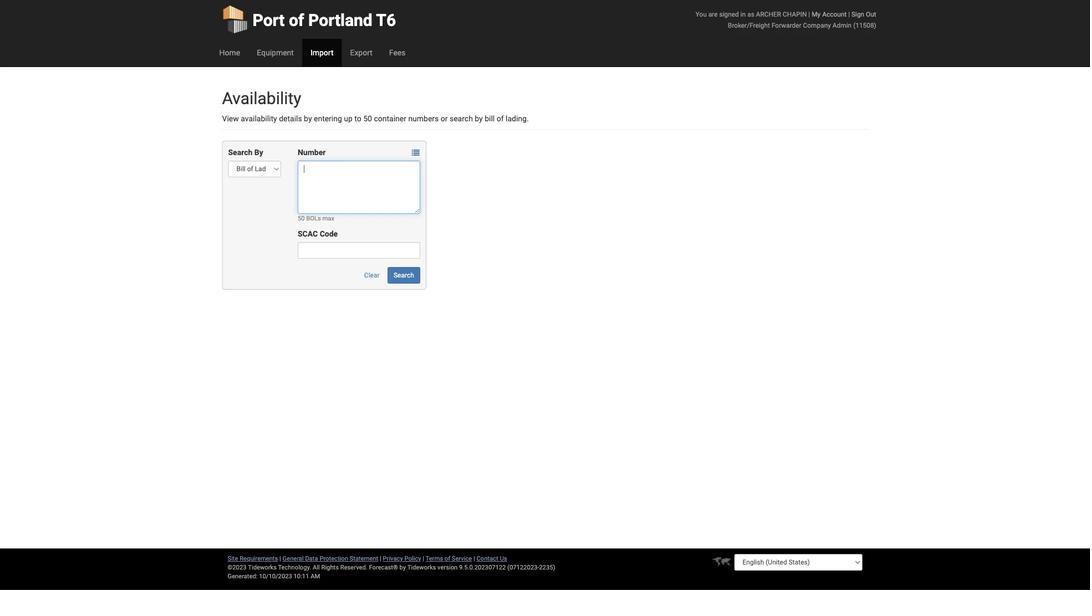 Task type: describe. For each thing, give the bounding box(es) containing it.
contact
[[477, 555, 498, 563]]

signed
[[719, 10, 739, 18]]

service
[[452, 555, 472, 563]]

by
[[254, 148, 263, 157]]

equipment button
[[249, 39, 302, 67]]

sign out link
[[852, 10, 877, 18]]

view
[[222, 114, 239, 123]]

company
[[803, 21, 831, 29]]

equipment
[[257, 48, 294, 57]]

version
[[438, 564, 458, 572]]

are
[[709, 10, 718, 18]]

chapin
[[783, 10, 807, 18]]

clear
[[364, 272, 380, 280]]

availability
[[222, 88, 301, 108]]

availability
[[241, 114, 277, 123]]

my
[[812, 10, 821, 18]]

site requirements link
[[228, 555, 278, 563]]

protection
[[320, 555, 348, 563]]

to
[[355, 114, 361, 123]]

search
[[450, 114, 473, 123]]

statement
[[350, 555, 378, 563]]

terms
[[426, 555, 443, 563]]

terms of service link
[[426, 555, 472, 563]]

sign
[[852, 10, 865, 18]]

up
[[344, 114, 353, 123]]

us
[[500, 555, 507, 563]]

2235)
[[539, 564, 555, 572]]

of inside site requirements | general data protection statement | privacy policy | terms of service | contact us ©2023 tideworks technology. all rights reserved. forecast® by tideworks version 9.5.0.202307122 (07122023-2235) generated: 10/10/2023 10:11 am
[[445, 555, 450, 563]]

search button
[[388, 267, 420, 284]]

search by
[[228, 148, 263, 157]]

portland
[[308, 10, 373, 30]]

forwarder
[[772, 21, 802, 29]]

general
[[283, 555, 304, 563]]

| up forecast®
[[380, 555, 381, 563]]

Number text field
[[298, 161, 420, 214]]

port of portland t6
[[253, 10, 396, 30]]

reserved.
[[340, 564, 368, 572]]

import button
[[302, 39, 342, 67]]

requirements
[[240, 555, 278, 563]]

am
[[311, 573, 320, 580]]

t6
[[376, 10, 396, 30]]

©2023 tideworks
[[228, 564, 277, 572]]

site
[[228, 555, 238, 563]]

10:11
[[294, 573, 309, 580]]

bols
[[306, 215, 321, 222]]

port of portland t6 link
[[222, 0, 396, 39]]

import
[[311, 48, 334, 57]]

you
[[696, 10, 707, 18]]

generated:
[[228, 573, 258, 580]]

scac
[[298, 229, 318, 238]]

numbers
[[408, 114, 439, 123]]

max
[[323, 215, 334, 222]]

home button
[[211, 39, 249, 67]]

9.5.0.202307122
[[459, 564, 506, 572]]

| up tideworks
[[423, 555, 424, 563]]

by inside site requirements | general data protection statement | privacy policy | terms of service | contact us ©2023 tideworks technology. all rights reserved. forecast® by tideworks version 9.5.0.202307122 (07122023-2235) generated: 10/10/2023 10:11 am
[[400, 564, 406, 572]]

| left my
[[809, 10, 810, 18]]

tideworks
[[407, 564, 436, 572]]



Task type: vqa. For each thing, say whether or not it's contained in the screenshot.
The Number * text field
no



Task type: locate. For each thing, give the bounding box(es) containing it.
technology.
[[278, 564, 311, 572]]

0 horizontal spatial of
[[289, 10, 304, 30]]

you are signed in as archer chapin | my account | sign out broker/freight forwarder company admin (11508)
[[696, 10, 877, 29]]

1 vertical spatial of
[[497, 114, 504, 123]]

rights
[[321, 564, 339, 572]]

broker/freight
[[728, 21, 770, 29]]

forecast®
[[369, 564, 398, 572]]

site requirements | general data protection statement | privacy policy | terms of service | contact us ©2023 tideworks technology. all rights reserved. forecast® by tideworks version 9.5.0.202307122 (07122023-2235) generated: 10/10/2023 10:11 am
[[228, 555, 555, 580]]

all
[[313, 564, 320, 572]]

0 vertical spatial 50
[[363, 114, 372, 123]]

by down privacy policy link
[[400, 564, 406, 572]]

search inside button
[[394, 272, 414, 280]]

scac code
[[298, 229, 338, 238]]

fees
[[389, 48, 406, 57]]

of up version
[[445, 555, 450, 563]]

archer
[[756, 10, 781, 18]]

2 horizontal spatial of
[[497, 114, 504, 123]]

home
[[219, 48, 240, 57]]

50 left bols at the top left
[[298, 215, 305, 222]]

SCAC Code text field
[[298, 242, 420, 259]]

policy
[[405, 555, 421, 563]]

search for search by
[[228, 148, 253, 157]]

by
[[304, 114, 312, 123], [475, 114, 483, 123], [400, 564, 406, 572]]

2 horizontal spatial by
[[475, 114, 483, 123]]

export
[[350, 48, 373, 57]]

0 vertical spatial of
[[289, 10, 304, 30]]

as
[[748, 10, 755, 18]]

details
[[279, 114, 302, 123]]

my account link
[[812, 10, 847, 18]]

privacy policy link
[[383, 555, 421, 563]]

out
[[866, 10, 877, 18]]

data
[[305, 555, 318, 563]]

privacy
[[383, 555, 403, 563]]

50
[[363, 114, 372, 123], [298, 215, 305, 222]]

fees button
[[381, 39, 414, 67]]

entering
[[314, 114, 342, 123]]

10/10/2023
[[259, 573, 292, 580]]

or
[[441, 114, 448, 123]]

| left general
[[280, 555, 281, 563]]

(07122023-
[[508, 564, 539, 572]]

1 horizontal spatial 50
[[363, 114, 372, 123]]

0 horizontal spatial 50
[[298, 215, 305, 222]]

1 horizontal spatial by
[[400, 564, 406, 572]]

(11508)
[[853, 21, 877, 29]]

clear button
[[358, 267, 386, 284]]

0 horizontal spatial search
[[228, 148, 253, 157]]

admin
[[833, 21, 852, 29]]

50 bols max
[[298, 215, 334, 222]]

in
[[741, 10, 746, 18]]

0 horizontal spatial by
[[304, 114, 312, 123]]

1 horizontal spatial of
[[445, 555, 450, 563]]

of
[[289, 10, 304, 30], [497, 114, 504, 123], [445, 555, 450, 563]]

| up 9.5.0.202307122
[[474, 555, 475, 563]]

port
[[253, 10, 285, 30]]

1 vertical spatial 50
[[298, 215, 305, 222]]

|
[[809, 10, 810, 18], [849, 10, 850, 18], [280, 555, 281, 563], [380, 555, 381, 563], [423, 555, 424, 563], [474, 555, 475, 563]]

general data protection statement link
[[283, 555, 378, 563]]

by right details
[[304, 114, 312, 123]]

1 horizontal spatial search
[[394, 272, 414, 280]]

0 vertical spatial search
[[228, 148, 253, 157]]

show list image
[[412, 149, 420, 157]]

contact us link
[[477, 555, 507, 563]]

by left bill
[[475, 114, 483, 123]]

account
[[822, 10, 847, 18]]

search right clear button
[[394, 272, 414, 280]]

1 vertical spatial search
[[394, 272, 414, 280]]

number
[[298, 148, 326, 157]]

of right bill
[[497, 114, 504, 123]]

search
[[228, 148, 253, 157], [394, 272, 414, 280]]

export button
[[342, 39, 381, 67]]

search for search
[[394, 272, 414, 280]]

| left sign
[[849, 10, 850, 18]]

of right port
[[289, 10, 304, 30]]

2 vertical spatial of
[[445, 555, 450, 563]]

view availability details by entering up to 50 container numbers or search by bill of lading.
[[222, 114, 529, 123]]

lading.
[[506, 114, 529, 123]]

bill
[[485, 114, 495, 123]]

container
[[374, 114, 406, 123]]

code
[[320, 229, 338, 238]]

50 right the to
[[363, 114, 372, 123]]

search left by
[[228, 148, 253, 157]]



